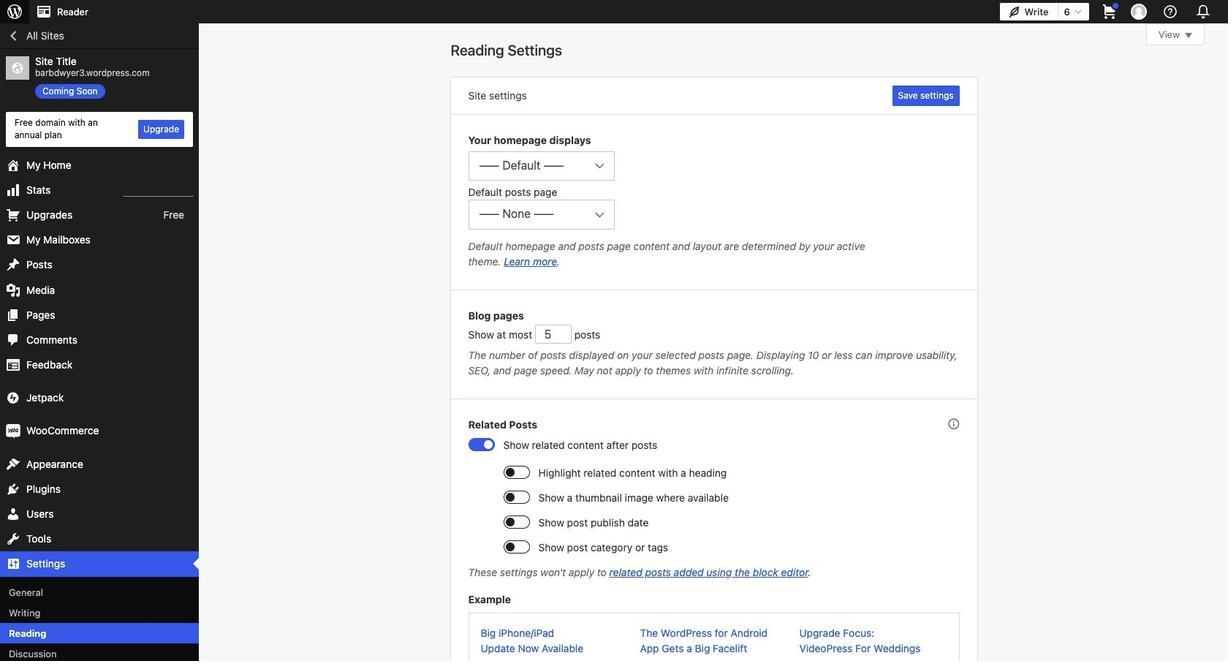 Task type: describe. For each thing, give the bounding box(es) containing it.
1 group from the top
[[468, 132, 960, 273]]

2 img image from the top
[[6, 424, 20, 439]]

1 img image from the top
[[6, 391, 20, 405]]

highest hourly views 0 image
[[124, 187, 193, 197]]

manage your sites image
[[6, 3, 23, 20]]



Task type: vqa. For each thing, say whether or not it's contained in the screenshot.
More information 'icon'
no



Task type: locate. For each thing, give the bounding box(es) containing it.
None number field
[[535, 325, 572, 344]]

my profile image
[[1132, 4, 1148, 20]]

main content
[[451, 23, 1205, 661]]

2 vertical spatial group
[[468, 437, 960, 661]]

closed image
[[1186, 33, 1193, 38]]

1 vertical spatial group
[[468, 308, 960, 382]]

help image
[[1162, 3, 1180, 20]]

0 vertical spatial group
[[468, 132, 960, 273]]

my shopping cart image
[[1102, 3, 1119, 20]]

group
[[468, 132, 960, 273], [468, 308, 960, 382], [468, 437, 960, 661]]

2 group from the top
[[468, 308, 960, 382]]

img image
[[6, 391, 20, 405], [6, 424, 20, 439]]

manage your notifications image
[[1194, 1, 1214, 22]]

0 vertical spatial img image
[[6, 391, 20, 405]]

3 group from the top
[[468, 437, 960, 661]]

1 vertical spatial img image
[[6, 424, 20, 439]]



